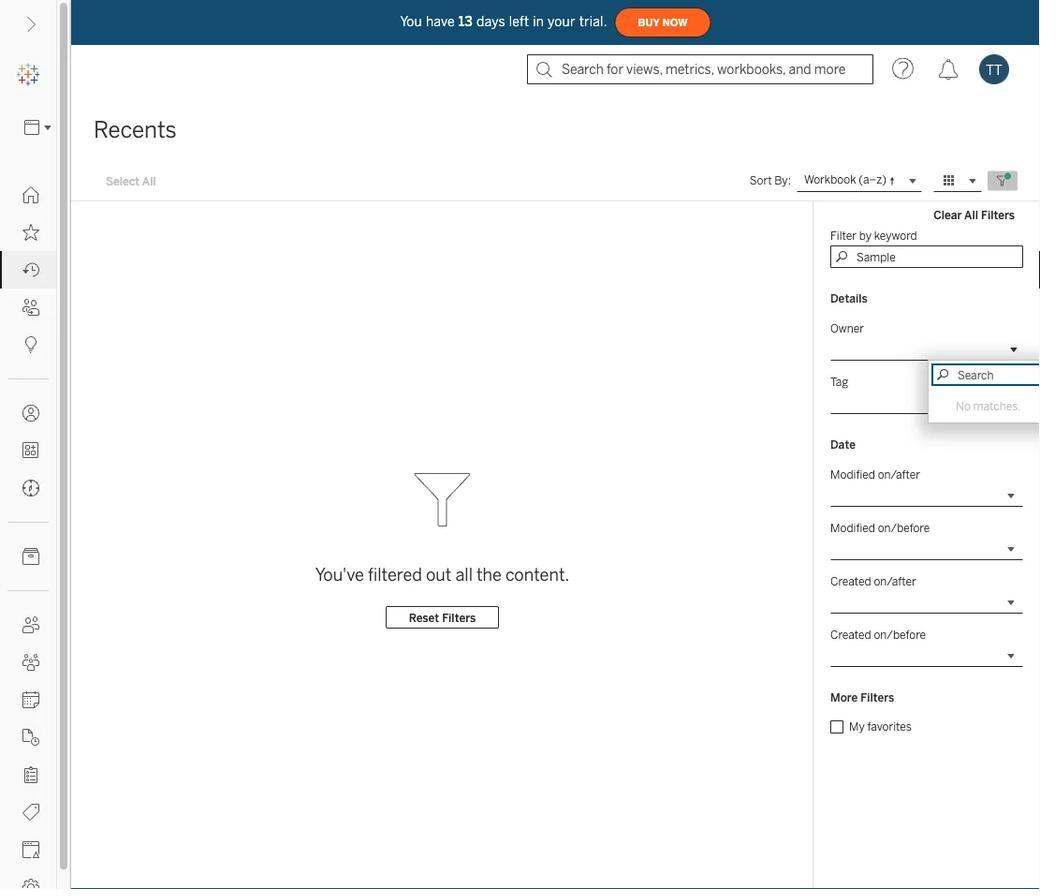 Task type: describe. For each thing, give the bounding box(es) containing it.
modified for modified on/before
[[831, 521, 876, 535]]

on/before for created on/before
[[875, 628, 927, 641]]

all for select
[[142, 174, 156, 188]]

Search for views, metrics, workbooks, and more text field
[[528, 54, 874, 84]]

select
[[106, 174, 140, 188]]

on/after for created on/after
[[875, 574, 917, 588]]

Created on/after text field
[[831, 591, 1024, 614]]

you've filtered out all the content.
[[315, 565, 570, 585]]

more
[[831, 691, 859, 705]]

owner list box
[[929, 389, 1041, 423]]

matches.
[[974, 399, 1022, 413]]

keyword
[[875, 229, 918, 242]]

filter
[[831, 229, 857, 242]]

by
[[860, 229, 872, 242]]

the
[[477, 565, 502, 585]]

content.
[[506, 565, 570, 585]]

in
[[533, 14, 544, 29]]

created for created on/before
[[831, 628, 872, 641]]

workbook (a–z)
[[805, 173, 887, 187]]

clear all filters button
[[926, 203, 1024, 226]]

navigation panel element
[[0, 56, 57, 889]]

by:
[[775, 174, 792, 187]]

filtered
[[368, 565, 422, 585]]

clear all filters
[[934, 208, 1016, 221]]

Modified on/after text field
[[831, 484, 1024, 507]]

filter by keyword
[[831, 229, 918, 242]]

main navigation. press the up and down arrow keys to access links. element
[[0, 176, 56, 889]]

favorites
[[868, 720, 912, 734]]

you
[[400, 14, 423, 29]]

created on/before
[[831, 628, 927, 641]]

recents
[[94, 117, 177, 143]]

filters for more filters
[[861, 691, 895, 705]]

owner
[[831, 321, 865, 335]]

modified for modified on/after
[[831, 468, 876, 481]]

sort
[[750, 174, 773, 187]]

all for clear
[[965, 208, 979, 221]]

more filters
[[831, 691, 895, 705]]

modified on/before
[[831, 521, 931, 535]]

2 horizontal spatial filters
[[982, 208, 1016, 221]]

select all button
[[94, 170, 168, 192]]

my
[[850, 720, 866, 734]]

buy
[[639, 17, 660, 28]]

modified on/after
[[831, 468, 921, 481]]

workbook (a–z) button
[[797, 170, 923, 192]]

you have 13 days left in your trial.
[[400, 14, 608, 29]]



Task type: locate. For each thing, give the bounding box(es) containing it.
all inside the select all button
[[142, 174, 156, 188]]

on/before
[[879, 521, 931, 535], [875, 628, 927, 641]]

sort by:
[[750, 174, 792, 187]]

created
[[831, 574, 872, 588], [831, 628, 872, 641]]

on/before for modified on/before
[[879, 521, 931, 535]]

filters right clear
[[982, 208, 1016, 221]]

1 vertical spatial on/before
[[875, 628, 927, 641]]

all right select
[[142, 174, 156, 188]]

0 vertical spatial filters
[[982, 208, 1016, 221]]

0 horizontal spatial filters
[[442, 611, 476, 624]]

0 vertical spatial modified
[[831, 468, 876, 481]]

0 vertical spatial on/after
[[879, 468, 921, 481]]

13
[[459, 14, 473, 29]]

filters right 'reset'
[[442, 611, 476, 624]]

on/after up the created on/after "text box"
[[875, 574, 917, 588]]

2 created from the top
[[831, 628, 872, 641]]

filters
[[982, 208, 1016, 221], [442, 611, 476, 624], [861, 691, 895, 705]]

created for created on/after
[[831, 574, 872, 588]]

reset filters
[[409, 611, 476, 624]]

1 vertical spatial filters
[[442, 611, 476, 624]]

out
[[426, 565, 452, 585]]

now
[[663, 17, 688, 28]]

have
[[426, 14, 455, 29]]

created on/after
[[831, 574, 917, 588]]

modified down date
[[831, 468, 876, 481]]

no matches.
[[957, 399, 1022, 413]]

1 horizontal spatial filters
[[861, 691, 895, 705]]

0 vertical spatial all
[[142, 174, 156, 188]]

filters for reset filters
[[442, 611, 476, 624]]

no matches. option
[[957, 399, 1041, 413]]

all
[[142, 174, 156, 188], [965, 208, 979, 221]]

clear
[[934, 208, 963, 221]]

(a–z)
[[859, 173, 887, 187]]

modified
[[831, 468, 876, 481], [831, 521, 876, 535]]

1 vertical spatial on/after
[[875, 574, 917, 588]]

all inside clear all filters button
[[965, 208, 979, 221]]

Created on/before text field
[[831, 645, 1024, 667]]

left
[[510, 14, 530, 29]]

1 modified from the top
[[831, 468, 876, 481]]

0 vertical spatial created
[[831, 574, 872, 588]]

date
[[831, 438, 856, 452]]

1 vertical spatial modified
[[831, 521, 876, 535]]

Modified on/before text field
[[831, 538, 1024, 560]]

reset
[[409, 611, 440, 624]]

days
[[477, 14, 506, 29]]

select all
[[106, 174, 156, 188]]

you've
[[315, 565, 364, 585]]

2 modified from the top
[[831, 521, 876, 535]]

workbook
[[805, 173, 857, 187]]

on/after up modified on/after text field
[[879, 468, 921, 481]]

on/after for modified on/after
[[879, 468, 921, 481]]

on/before up modified on/before text box at the bottom
[[879, 521, 931, 535]]

tag
[[831, 375, 849, 388]]

details
[[831, 292, 868, 305]]

2 vertical spatial filters
[[861, 691, 895, 705]]

modified up the created on/after
[[831, 521, 876, 535]]

all right clear
[[965, 208, 979, 221]]

1 horizontal spatial all
[[965, 208, 979, 221]]

Owner text field
[[932, 364, 1041, 386]]

0 horizontal spatial all
[[142, 174, 156, 188]]

1 vertical spatial all
[[965, 208, 979, 221]]

0 vertical spatial on/before
[[879, 521, 931, 535]]

filters up my favorites
[[861, 691, 895, 705]]

my favorites
[[850, 720, 912, 734]]

all
[[456, 565, 473, 585]]

buy now
[[639, 17, 688, 28]]

buy now button
[[615, 7, 712, 37]]

reset filters button
[[386, 606, 500, 629]]

Filter by keyword text field
[[831, 245, 1024, 268]]

on/after
[[879, 468, 921, 481], [875, 574, 917, 588]]

on/before up created on/before 'text field'
[[875, 628, 927, 641]]

created down the created on/after
[[831, 628, 872, 641]]

1 created from the top
[[831, 574, 872, 588]]

grid view image
[[942, 172, 959, 189]]

no
[[957, 399, 972, 413]]

1 vertical spatial created
[[831, 628, 872, 641]]

created up created on/before
[[831, 574, 872, 588]]

trial.
[[580, 14, 608, 29]]

your
[[548, 14, 576, 29]]



Task type: vqa. For each thing, say whether or not it's contained in the screenshot.
on/after related to Modified on/after
yes



